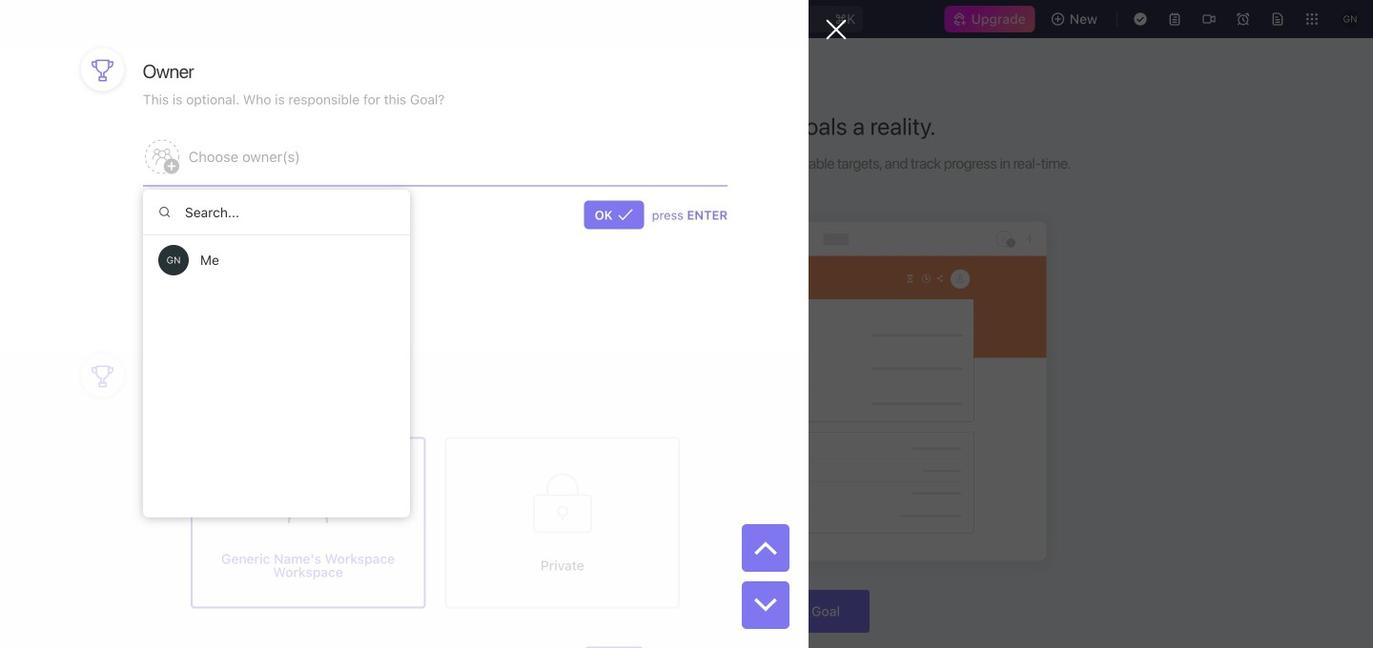 Task type: locate. For each thing, give the bounding box(es) containing it.
Search... text field
[[143, 190, 410, 236]]

tree inside sidebar navigation
[[8, 429, 235, 557]]

tree
[[8, 429, 235, 557]]

dialog
[[0, 0, 847, 649]]



Task type: describe. For each thing, give the bounding box(es) containing it.
sidebar navigation
[[0, 38, 243, 649]]



Task type: vqa. For each thing, say whether or not it's contained in the screenshot.
the Search... text box
yes



